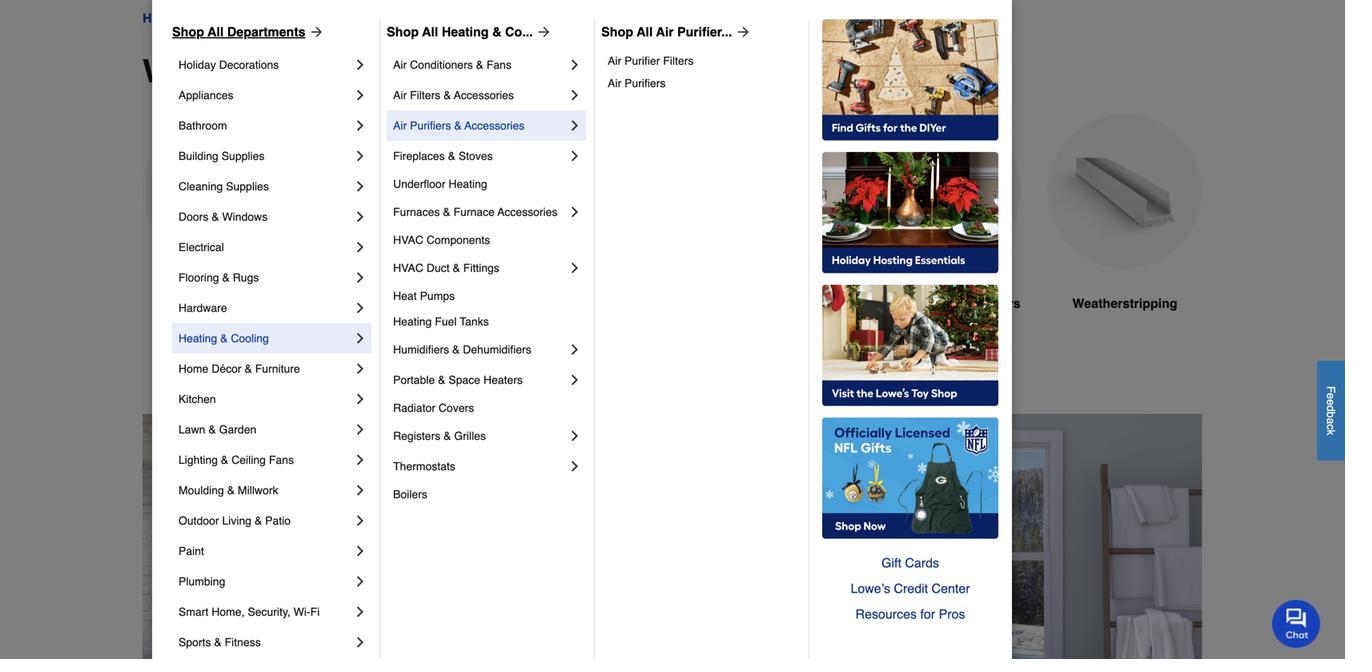 Task type: describe. For each thing, give the bounding box(es) containing it.
shop all air purifier...
[[601, 24, 732, 39]]

sports
[[179, 637, 211, 649]]

sports & fitness
[[179, 637, 261, 649]]

lawn & garden
[[179, 424, 256, 436]]

a blue chamberlain garage door opener with two white light panels. image
[[866, 115, 1022, 269]]

wi-
[[294, 606, 310, 619]]

air for air filters & accessories
[[393, 89, 407, 102]]

air purifier filters link
[[608, 50, 798, 72]]

garden
[[219, 424, 256, 436]]

doors & windows
[[179, 211, 268, 223]]

furnaces & furnace accessories
[[393, 206, 558, 219]]

officially licensed n f l gifts. shop now. image
[[822, 418, 999, 540]]

heat
[[393, 290, 417, 303]]

chevron right image for cleaning supplies
[[352, 179, 368, 195]]

chevron right image for bathroom
[[352, 118, 368, 134]]

heating inside underfloor heating link
[[449, 178, 487, 191]]

humidifiers & dehumidifiers
[[393, 344, 531, 356]]

resources for pros link
[[822, 602, 999, 628]]

& inside fireplaces & stoves link
[[448, 150, 455, 163]]

doors inside "link"
[[406, 296, 444, 311]]

hvac duct & fittings link
[[393, 253, 567, 283]]

air filters & accessories link
[[393, 80, 567, 111]]

windows link
[[504, 115, 660, 352]]

underfloor
[[393, 178, 445, 191]]

underfloor heating
[[393, 178, 487, 191]]

registers & grilles
[[393, 430, 486, 443]]

humidifiers & dehumidifiers link
[[393, 335, 567, 365]]

humidifiers
[[393, 344, 449, 356]]

air for air purifiers
[[608, 77, 621, 90]]

fireplaces & stoves link
[[393, 141, 567, 171]]

weatherstripping link
[[1047, 115, 1203, 352]]

home décor & furniture link
[[179, 354, 352, 384]]

shop all air purifier... link
[[601, 22, 751, 42]]

0 vertical spatial windows & doors
[[192, 11, 294, 26]]

lowe's
[[851, 582, 890, 597]]

air conditioners & fans link
[[393, 50, 567, 80]]

resources
[[856, 607, 917, 622]]

outdoor living & patio link
[[179, 506, 352, 536]]

purifier
[[625, 54, 660, 67]]

air purifier filters
[[608, 54, 694, 67]]

registers & grilles link
[[393, 421, 567, 452]]

home for home décor & furniture
[[179, 363, 208, 376]]

shop for shop all heating & co...
[[387, 24, 419, 39]]

arrow right image for shop all departments
[[306, 24, 325, 40]]

registers
[[393, 430, 441, 443]]

hvac for hvac duct & fittings
[[393, 262, 423, 275]]

furnaces & furnace accessories link
[[393, 197, 567, 227]]

home,
[[212, 606, 245, 619]]

cleaning
[[179, 180, 223, 193]]

lawn & garden link
[[179, 415, 352, 445]]

lighting
[[179, 454, 218, 467]]

chevron right image for furnaces & furnace accessories
[[567, 204, 583, 220]]

fi
[[310, 606, 320, 619]]

lighting & ceiling fans
[[179, 454, 294, 467]]

1 vertical spatial windows & doors
[[143, 53, 416, 90]]

& inside the 'air filters & accessories' link
[[444, 89, 451, 102]]

chevron right image for smart home, security, wi-fi
[[352, 605, 368, 621]]

fans for air conditioners & fans
[[487, 58, 512, 71]]

cards
[[905, 556, 939, 571]]

furnace
[[454, 206, 495, 219]]

chevron right image for lighting & ceiling fans
[[352, 452, 368, 468]]

smart
[[179, 606, 208, 619]]

radiator
[[393, 402, 436, 415]]

space
[[449, 374, 480, 387]]

chevron right image for air filters & accessories
[[567, 87, 583, 103]]

décor
[[212, 363, 241, 376]]

dehumidifiers
[[463, 344, 531, 356]]

gift
[[882, 556, 902, 571]]

chevron right image for hvac duct & fittings
[[567, 260, 583, 276]]

doors & windows link
[[179, 202, 352, 232]]

garage doors & openers link
[[866, 115, 1022, 352]]

chevron right image for portable & space heaters
[[567, 372, 583, 388]]

air purifiers & accessories link
[[393, 111, 567, 141]]

& inside lawn & garden link
[[208, 424, 216, 436]]

heating fuel tanks
[[393, 315, 489, 328]]

air for air purifiers & accessories
[[393, 119, 407, 132]]

moulding
[[179, 484, 224, 497]]

appliances link
[[179, 80, 352, 111]]

& inside home décor & furniture link
[[245, 363, 252, 376]]

chevron right image for holiday decorations
[[352, 57, 368, 73]]

air purifiers & accessories
[[393, 119, 525, 132]]

smart home, security, wi-fi
[[179, 606, 320, 619]]

electrical link
[[179, 232, 352, 263]]

plumbing link
[[179, 567, 352, 597]]

components
[[427, 234, 490, 247]]

arrow right image for shop all air purifier...
[[732, 24, 751, 40]]

air inside "shop all air purifier..." link
[[656, 24, 674, 39]]

accessories for furnaces & furnace accessories
[[498, 206, 558, 219]]

air purifiers link
[[608, 72, 798, 94]]

portable & space heaters
[[393, 374, 523, 387]]

radiator covers link
[[393, 396, 583, 421]]

heating fuel tanks link
[[393, 309, 583, 335]]

a barn door with a brown frame, three frosted glass panels, black hardware and a black track. image
[[685, 115, 841, 269]]

moulding & millwork
[[179, 484, 278, 497]]

a black double-hung window with six panes. image
[[504, 115, 660, 269]]

1 horizontal spatial filters
[[663, 54, 694, 67]]

arrow right image for shop all heating & co...
[[533, 24, 552, 40]]

& inside heating & cooling link
[[220, 332, 228, 345]]

outdoor living & patio
[[179, 515, 291, 528]]

radiator covers
[[393, 402, 474, 415]]

fireplaces
[[393, 150, 445, 163]]

a
[[1325, 418, 1338, 424]]

furnaces
[[393, 206, 440, 219]]

all for departments
[[208, 24, 224, 39]]

& inside registers & grilles link
[[444, 430, 451, 443]]

stoves
[[459, 150, 493, 163]]

chat invite button image
[[1272, 600, 1321, 649]]

k
[[1325, 430, 1338, 436]]



Task type: locate. For each thing, give the bounding box(es) containing it.
hvac down furnaces at the left of the page
[[393, 234, 423, 247]]

0 vertical spatial purifiers
[[625, 77, 666, 90]]

lowe's credit center link
[[822, 577, 999, 602]]

0 horizontal spatial fans
[[269, 454, 294, 467]]

lawn
[[179, 424, 205, 436]]

1 horizontal spatial arrow right image
[[533, 24, 552, 40]]

thermostats
[[393, 460, 455, 473]]

shop all departments link
[[172, 22, 325, 42]]

e up b
[[1325, 399, 1338, 406]]

hvac up heat
[[393, 262, 423, 275]]

all up the 'purifier'
[[637, 24, 653, 39]]

all up the holiday decorations
[[208, 24, 224, 39]]

hardware
[[179, 302, 227, 315]]

1 horizontal spatial shop
[[387, 24, 419, 39]]

building supplies link
[[179, 141, 352, 171]]

windows & doors link
[[192, 9, 294, 28]]

bathroom link
[[179, 111, 352, 141]]

supplies for cleaning supplies
[[226, 180, 269, 193]]

chevron right image for flooring & rugs
[[352, 270, 368, 286]]

hvac inside hvac components link
[[393, 234, 423, 247]]

find gifts for the diyer. image
[[822, 19, 999, 141]]

air inside the 'air filters & accessories' link
[[393, 89, 407, 102]]

holiday hosting essentials. image
[[822, 152, 999, 274]]

hvac components
[[393, 234, 490, 247]]

air conditioners & fans
[[393, 58, 512, 71]]

chevron right image for appliances
[[352, 87, 368, 103]]

all for heating
[[422, 24, 438, 39]]

fans inside 'link'
[[487, 58, 512, 71]]

home link
[[143, 9, 178, 28]]

chevron right image for sports & fitness
[[352, 635, 368, 651]]

2 vertical spatial accessories
[[498, 206, 558, 219]]

chevron right image for kitchen
[[352, 392, 368, 408]]

ceiling
[[232, 454, 266, 467]]

shop up holiday
[[172, 24, 204, 39]]

outdoor
[[179, 515, 219, 528]]

chevron right image for moulding & millwork
[[352, 483, 368, 499]]

co...
[[505, 24, 533, 39]]

1 vertical spatial home
[[179, 363, 208, 376]]

& left the 'grilles'
[[444, 430, 451, 443]]

holiday decorations link
[[179, 50, 352, 80]]

arrow right image inside shop all departments link
[[306, 24, 325, 40]]

supplies down building supplies link
[[226, 180, 269, 193]]

& inside sports & fitness link
[[214, 637, 222, 649]]

garage
[[868, 296, 912, 311]]

1 horizontal spatial purifiers
[[625, 77, 666, 90]]

air left the 'purifier'
[[608, 54, 621, 67]]

& inside shop all heating & co... link
[[492, 24, 502, 39]]

air inside air purifiers link
[[608, 77, 621, 90]]

supplies up the "cleaning supplies"
[[222, 150, 265, 163]]

0 vertical spatial supplies
[[222, 150, 265, 163]]

e up 'd'
[[1325, 393, 1338, 399]]

cooling
[[231, 332, 269, 345]]

& inside air purifiers & accessories link
[[454, 119, 462, 132]]

fans up the 'air filters & accessories' link
[[487, 58, 512, 71]]

3 all from the left
[[637, 24, 653, 39]]

paint
[[179, 545, 204, 558]]

3 shop from the left
[[601, 24, 633, 39]]

gift cards link
[[822, 551, 999, 577]]

pros
[[939, 607, 965, 622]]

0 vertical spatial filters
[[663, 54, 694, 67]]

1 horizontal spatial all
[[422, 24, 438, 39]]

& down fuel
[[452, 344, 460, 356]]

arrow right image up holiday decorations link at the top of page
[[306, 24, 325, 40]]

& left co...
[[492, 24, 502, 39]]

shop for shop all air purifier...
[[601, 24, 633, 39]]

chevron right image for hardware
[[352, 300, 368, 316]]

accessories up fireplaces & stoves link
[[464, 119, 525, 132]]

2 hvac from the top
[[393, 262, 423, 275]]

home
[[143, 11, 178, 26], [179, 363, 208, 376]]

shop all departments
[[172, 24, 306, 39]]

3 arrow right image from the left
[[732, 24, 751, 40]]

& down the air filters & accessories
[[454, 119, 462, 132]]

2 e from the top
[[1325, 399, 1338, 406]]

1 hvac from the top
[[393, 234, 423, 247]]

air for air purifier filters
[[608, 54, 621, 67]]

1 vertical spatial accessories
[[464, 119, 525, 132]]

& left rugs
[[222, 271, 230, 284]]

arrow right image
[[306, 24, 325, 40], [533, 24, 552, 40], [732, 24, 751, 40]]

weatherstripping
[[1072, 296, 1178, 311]]

boilers
[[393, 488, 427, 501]]

& up decorations
[[248, 11, 256, 26]]

1 horizontal spatial fans
[[487, 58, 512, 71]]

shop up the 'purifier'
[[601, 24, 633, 39]]

purifiers for air purifiers
[[625, 77, 666, 90]]

windows & doors down departments
[[143, 53, 416, 90]]

c
[[1325, 424, 1338, 430]]

2 horizontal spatial all
[[637, 24, 653, 39]]

windows
[[192, 11, 244, 26], [143, 53, 283, 90], [222, 211, 268, 223], [554, 296, 610, 311]]

building supplies
[[179, 150, 265, 163]]

& up the 'air filters & accessories' link
[[476, 58, 484, 71]]

a piece of white weatherstripping. image
[[1047, 115, 1203, 269]]

heating up the furnace
[[449, 178, 487, 191]]

1 e from the top
[[1325, 393, 1338, 399]]

accessories for air purifiers & accessories
[[464, 119, 525, 132]]

& inside windows & doors link
[[248, 11, 256, 26]]

chevron right image for heating & cooling
[[352, 331, 368, 347]]

chevron right image for paint
[[352, 544, 368, 560]]

2 horizontal spatial shop
[[601, 24, 633, 39]]

1 shop from the left
[[172, 24, 204, 39]]

air down the air purifier filters
[[608, 77, 621, 90]]

portable
[[393, 374, 435, 387]]

& inside 'lighting & ceiling fans' link
[[221, 454, 228, 467]]

a white three-panel, craftsman-style, prehung interior door with doorframe and hinges. image
[[323, 115, 479, 269]]

chevron right image for air conditioners & fans
[[567, 57, 583, 73]]

0 vertical spatial accessories
[[454, 89, 514, 102]]

interior doors link
[[323, 115, 479, 352]]

building
[[179, 150, 218, 163]]

& inside moulding & millwork link
[[227, 484, 235, 497]]

hardware link
[[179, 293, 352, 323]]

& down air conditioners & fans on the left top
[[444, 89, 451, 102]]

0 horizontal spatial home
[[143, 11, 178, 26]]

heating down interior doors
[[393, 315, 432, 328]]

fireplaces & stoves
[[393, 150, 493, 163]]

accessories down underfloor heating link
[[498, 206, 558, 219]]

air purifiers
[[608, 77, 666, 90]]

home décor & furniture
[[179, 363, 300, 376]]

d
[[1325, 406, 1338, 412]]

chevron right image for lawn & garden
[[352, 422, 368, 438]]

fitness
[[225, 637, 261, 649]]

lowe's credit center
[[851, 582, 970, 597]]

heating inside heating & cooling link
[[179, 332, 217, 345]]

2 all from the left
[[422, 24, 438, 39]]

2 shop from the left
[[387, 24, 419, 39]]

home for home
[[143, 11, 178, 26]]

2 horizontal spatial arrow right image
[[732, 24, 751, 40]]

1 vertical spatial purifiers
[[410, 119, 451, 132]]

0 horizontal spatial filters
[[410, 89, 440, 102]]

windows & doors up decorations
[[192, 11, 294, 26]]

chevron right image for air purifiers & accessories
[[567, 118, 583, 134]]

exterior
[[176, 296, 224, 311]]

credit
[[894, 582, 928, 597]]

hvac inside "hvac duct & fittings" link
[[393, 262, 423, 275]]

& inside furnaces & furnace accessories link
[[443, 206, 450, 219]]

chevron right image for fireplaces & stoves
[[567, 148, 583, 164]]

kitchen
[[179, 393, 216, 406]]

shop up conditioners
[[387, 24, 419, 39]]

fans right ceiling
[[269, 454, 294, 467]]

& inside air conditioners & fans 'link'
[[476, 58, 484, 71]]

heating inside 'heating fuel tanks' link
[[393, 315, 432, 328]]

air inside air purifiers & accessories link
[[393, 119, 407, 132]]

heating
[[442, 24, 489, 39], [449, 178, 487, 191], [393, 315, 432, 328], [179, 332, 217, 345]]

visit the lowe's toy shop. image
[[822, 285, 999, 407]]

hvac for hvac components
[[393, 234, 423, 247]]

chevron right image
[[352, 179, 368, 195], [352, 300, 368, 316], [352, 331, 368, 347], [352, 422, 368, 438], [567, 428, 583, 444], [352, 452, 368, 468], [567, 459, 583, 475], [352, 513, 368, 529], [352, 605, 368, 621], [352, 635, 368, 651]]

& right lawn
[[208, 424, 216, 436]]

air up fireplaces
[[393, 119, 407, 132]]

& right décor
[[245, 363, 252, 376]]

& left the "stoves"
[[448, 150, 455, 163]]

arrow right image inside shop all heating & co... link
[[533, 24, 552, 40]]

chevron right image for plumbing
[[352, 574, 368, 590]]

cleaning supplies link
[[179, 171, 352, 202]]

& inside the outdoor living & patio link
[[255, 515, 262, 528]]

& left the furnace
[[443, 206, 450, 219]]

gift cards
[[882, 556, 939, 571]]

accessories for air filters & accessories
[[454, 89, 514, 102]]

& right 'sports'
[[214, 637, 222, 649]]

shop for shop all departments
[[172, 24, 204, 39]]

exterior doors
[[176, 296, 265, 311]]

arrow right image up air conditioners & fans 'link'
[[533, 24, 552, 40]]

chevron right image for home décor & furniture
[[352, 361, 368, 377]]

purifiers up fireplaces
[[410, 119, 451, 132]]

chevron right image for thermostats
[[567, 459, 583, 475]]

chevron right image for humidifiers & dehumidifiers
[[567, 342, 583, 358]]

heating & cooling link
[[179, 323, 352, 354]]

0 horizontal spatial all
[[208, 24, 224, 39]]

0 vertical spatial fans
[[487, 58, 512, 71]]

hvac
[[393, 234, 423, 247], [393, 262, 423, 275]]

0 horizontal spatial shop
[[172, 24, 204, 39]]

chevron right image for building supplies
[[352, 148, 368, 164]]

garage doors & openers
[[868, 296, 1021, 311]]

chevron right image for doors & windows
[[352, 209, 368, 225]]

exterior doors link
[[143, 115, 298, 352]]

interior
[[359, 296, 403, 311]]

heating down hardware on the left top of page
[[179, 332, 217, 345]]

flooring & rugs
[[179, 271, 259, 284]]

1 vertical spatial fans
[[269, 454, 294, 467]]

& left patio
[[255, 515, 262, 528]]

air down air conditioners & fans on the left top
[[393, 89, 407, 102]]

0 horizontal spatial purifiers
[[410, 119, 451, 132]]

purifiers for air purifiers & accessories
[[410, 119, 451, 132]]

holiday
[[179, 58, 216, 71]]

arrow right image inside "shop all air purifier..." link
[[732, 24, 751, 40]]

furniture
[[255, 363, 300, 376]]

a blue six-lite, two-panel, shaker-style exterior door. image
[[143, 115, 298, 269]]

heating up air conditioners & fans on the left top
[[442, 24, 489, 39]]

all
[[208, 24, 224, 39], [422, 24, 438, 39], [637, 24, 653, 39]]

conditioners
[[410, 58, 473, 71]]

1 arrow right image from the left
[[306, 24, 325, 40]]

all for air
[[637, 24, 653, 39]]

air inside air purifier filters link
[[608, 54, 621, 67]]

& left space
[[438, 374, 446, 387]]

1 all from the left
[[208, 24, 224, 39]]

2 arrow right image from the left
[[533, 24, 552, 40]]

smart home, security, wi-fi link
[[179, 597, 352, 628]]

flooring & rugs link
[[179, 263, 352, 293]]

filters down conditioners
[[410, 89, 440, 102]]

chevron right image
[[352, 57, 368, 73], [567, 57, 583, 73], [352, 87, 368, 103], [567, 87, 583, 103], [352, 118, 368, 134], [567, 118, 583, 134], [352, 148, 368, 164], [567, 148, 583, 164], [567, 204, 583, 220], [352, 209, 368, 225], [352, 239, 368, 255], [567, 260, 583, 276], [352, 270, 368, 286], [567, 342, 583, 358], [352, 361, 368, 377], [567, 372, 583, 388], [352, 392, 368, 408], [352, 483, 368, 499], [352, 544, 368, 560], [352, 574, 368, 590]]

filters down "shop all air purifier..." link
[[663, 54, 694, 67]]

heating inside shop all heating & co... link
[[442, 24, 489, 39]]

& inside humidifiers & dehumidifiers link
[[452, 344, 460, 356]]

& down the "cleaning supplies"
[[212, 211, 219, 223]]

decorations
[[219, 58, 279, 71]]

1 vertical spatial supplies
[[226, 180, 269, 193]]

air for air conditioners & fans
[[393, 58, 407, 71]]

heat pumps
[[393, 290, 455, 303]]

holiday decorations
[[179, 58, 279, 71]]

advertisement region
[[143, 414, 1203, 660]]

rugs
[[233, 271, 259, 284]]

& inside "hvac duct & fittings" link
[[453, 262, 460, 275]]

& inside portable & space heaters 'link'
[[438, 374, 446, 387]]

chevron right image for outdoor living & patio
[[352, 513, 368, 529]]

all up conditioners
[[422, 24, 438, 39]]

cleaning supplies
[[179, 180, 269, 193]]

shop
[[172, 24, 204, 39], [387, 24, 419, 39], [601, 24, 633, 39]]

thermostats link
[[393, 452, 567, 482]]

arrow right image up air purifier filters link
[[732, 24, 751, 40]]

chevron right image for electrical
[[352, 239, 368, 255]]

fittings
[[463, 262, 499, 275]]

1 horizontal spatial home
[[179, 363, 208, 376]]

& inside flooring & rugs 'link'
[[222, 271, 230, 284]]

& left ceiling
[[221, 454, 228, 467]]

air inside air conditioners & fans 'link'
[[393, 58, 407, 71]]

accessories down air conditioners & fans 'link'
[[454, 89, 514, 102]]

fans for lighting & ceiling fans
[[269, 454, 294, 467]]

1 vertical spatial hvac
[[393, 262, 423, 275]]

air up the air purifier filters
[[656, 24, 674, 39]]

1 vertical spatial filters
[[410, 89, 440, 102]]

& right 'duct'
[[453, 262, 460, 275]]

& left "cooling"
[[220, 332, 228, 345]]

supplies for building supplies
[[222, 150, 265, 163]]

& inside the "doors & windows" link
[[212, 211, 219, 223]]

air left conditioners
[[393, 58, 407, 71]]

0 vertical spatial home
[[143, 11, 178, 26]]

purifiers down the 'purifier'
[[625, 77, 666, 90]]

0 vertical spatial hvac
[[393, 234, 423, 247]]

bathroom
[[179, 119, 227, 132]]

f e e d b a c k
[[1325, 386, 1338, 436]]

0 horizontal spatial arrow right image
[[306, 24, 325, 40]]

& inside the garage doors & openers link
[[956, 296, 965, 311]]

&
[[248, 11, 256, 26], [492, 24, 502, 39], [292, 53, 315, 90], [476, 58, 484, 71], [444, 89, 451, 102], [454, 119, 462, 132], [448, 150, 455, 163], [443, 206, 450, 219], [212, 211, 219, 223], [453, 262, 460, 275], [222, 271, 230, 284], [956, 296, 965, 311], [220, 332, 228, 345], [452, 344, 460, 356], [245, 363, 252, 376], [438, 374, 446, 387], [208, 424, 216, 436], [444, 430, 451, 443], [221, 454, 228, 467], [227, 484, 235, 497], [255, 515, 262, 528], [214, 637, 222, 649]]

center
[[932, 582, 970, 597]]

shop all heating & co...
[[387, 24, 533, 39]]

hvac duct & fittings
[[393, 262, 499, 275]]

boilers link
[[393, 482, 583, 508]]

& down departments
[[292, 53, 315, 90]]

fuel
[[435, 315, 457, 328]]

& left millwork
[[227, 484, 235, 497]]

& left openers on the right of the page
[[956, 296, 965, 311]]

appliances
[[179, 89, 233, 102]]

chevron right image for registers & grilles
[[567, 428, 583, 444]]

supplies
[[222, 150, 265, 163], [226, 180, 269, 193]]



Task type: vqa. For each thing, say whether or not it's contained in the screenshot.
Mount to the bottom
no



